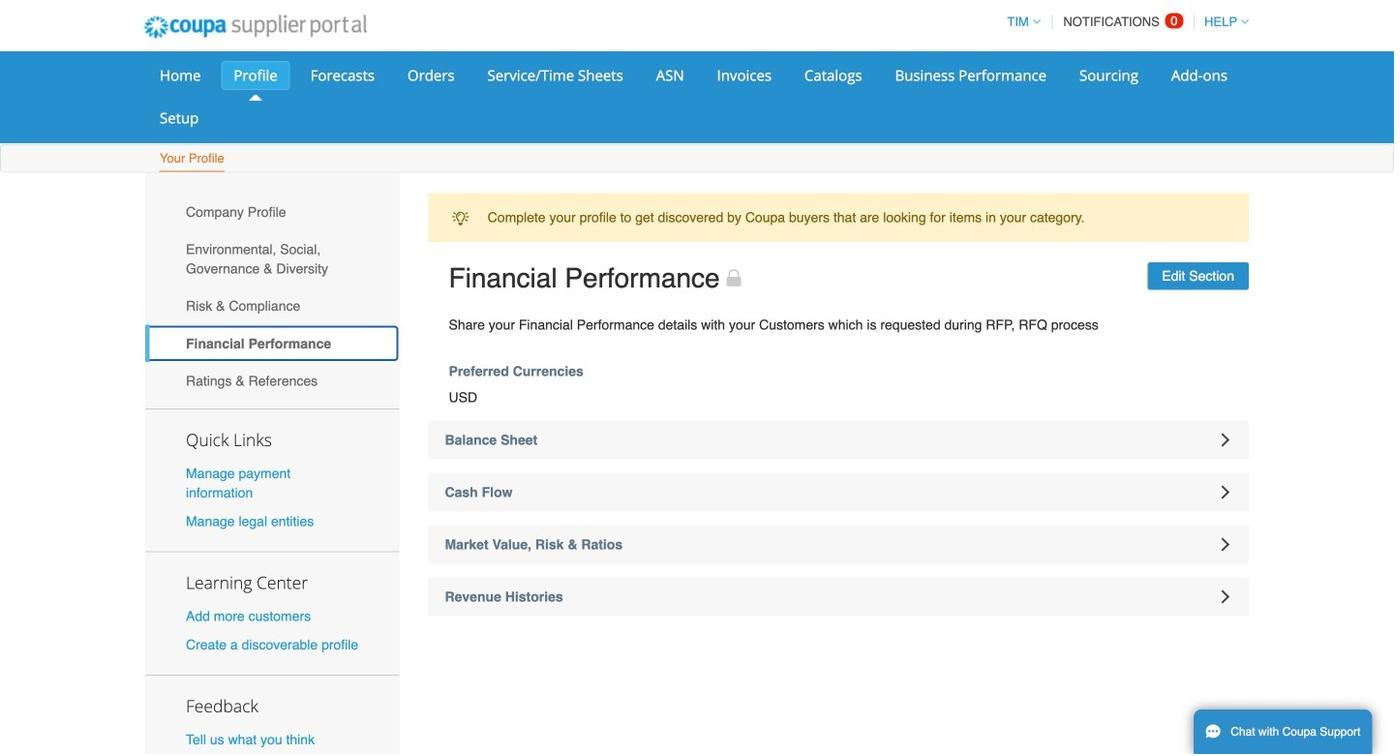 Task type: vqa. For each thing, say whether or not it's contained in the screenshot.
errors
no



Task type: locate. For each thing, give the bounding box(es) containing it.
4 heading from the top
[[429, 578, 1250, 617]]

alert
[[429, 193, 1250, 242]]

navigation
[[999, 3, 1250, 41]]

coupa supplier portal image
[[131, 3, 380, 51]]

heading
[[429, 421, 1250, 460], [429, 473, 1250, 512], [429, 525, 1250, 564], [429, 578, 1250, 617]]



Task type: describe. For each thing, give the bounding box(es) containing it.
3 heading from the top
[[429, 525, 1250, 564]]

1 heading from the top
[[429, 421, 1250, 460]]

2 heading from the top
[[429, 473, 1250, 512]]



